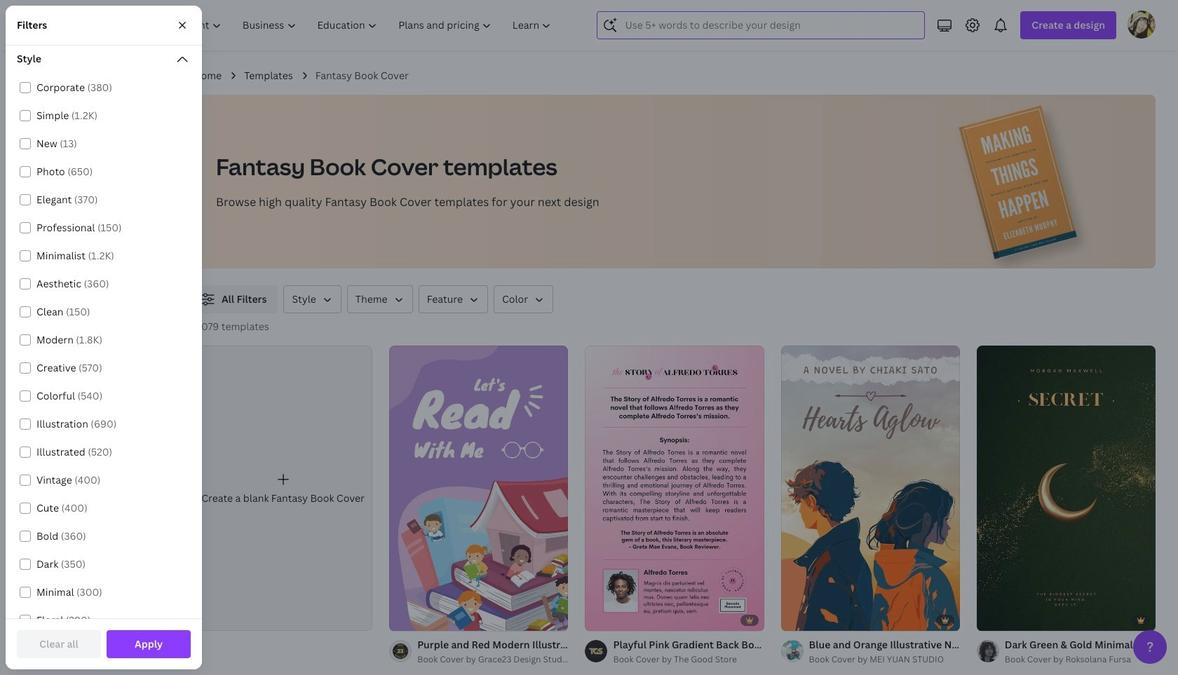 Task type: describe. For each thing, give the bounding box(es) containing it.
blue and orange illustrative novel collage book cover image
[[781, 346, 960, 632]]

purple and red modern illustrative kids book cover image
[[389, 346, 568, 632]]



Task type: locate. For each thing, give the bounding box(es) containing it.
playful pink gradient back book cover image
[[585, 346, 764, 632]]

create a blank fantasy book cover element
[[194, 346, 373, 631]]

dark green & gold minimal moon 3d illustration book cover image
[[977, 346, 1156, 631]]

None search field
[[597, 11, 925, 39]]

top level navigation element
[[123, 11, 564, 39]]

fantasy book cover templates image
[[924, 95, 1156, 269], [959, 105, 1078, 259]]



Task type: vqa. For each thing, say whether or not it's contained in the screenshot.
Top level navigation element at the left top of the page
yes



